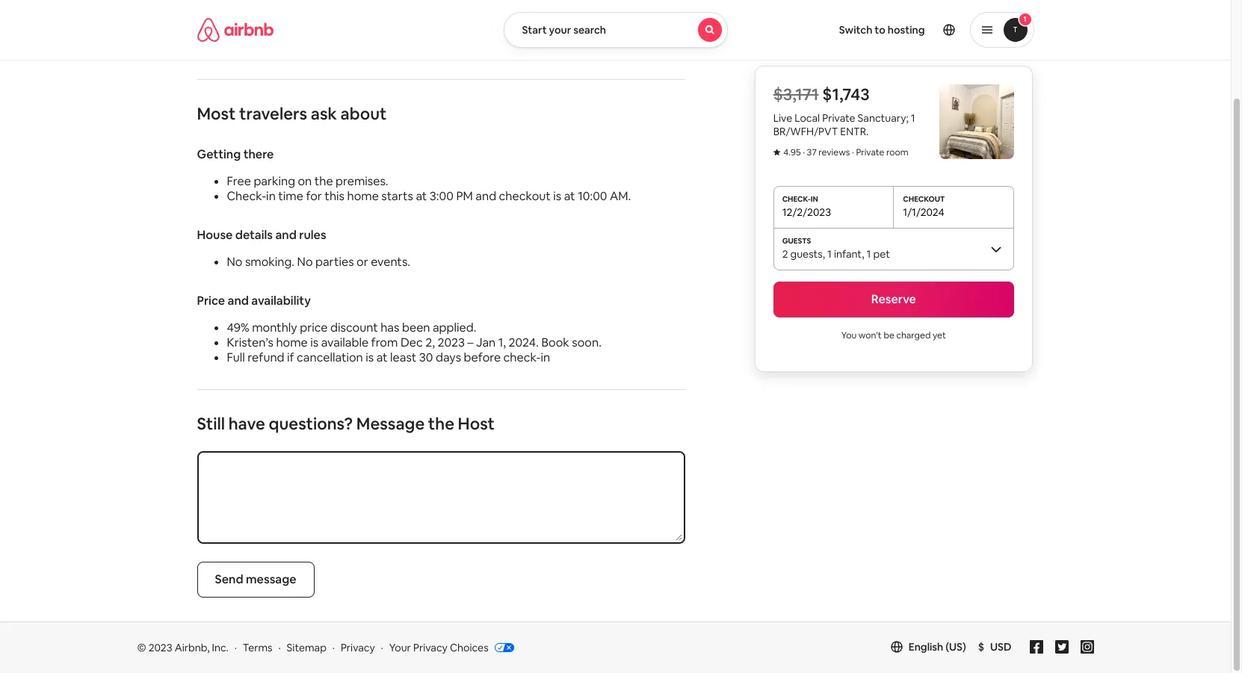 Task type: vqa. For each thing, say whether or not it's contained in the screenshot.
$32
no



Task type: locate. For each thing, give the bounding box(es) containing it.
if
[[287, 350, 294, 366]]

the
[[315, 173, 333, 189], [428, 413, 455, 434]]

0 horizontal spatial privacy
[[341, 641, 375, 655]]

and left rules
[[275, 227, 297, 243]]

2023 inside 49% monthly price discount has been applied. kristen's home is available from dec 2, 2023 – jan 1, 2024. book soon. full refund if cancellation is at least 30 days before check-in
[[438, 335, 465, 351]]

4.95
[[784, 147, 802, 159]]

0 horizontal spatial in
[[266, 188, 276, 204]]

no
[[227, 254, 243, 270], [297, 254, 313, 270]]

1 vertical spatial 2023
[[149, 641, 172, 655]]

book
[[542, 335, 570, 351]]

·
[[803, 147, 806, 159], [853, 147, 855, 159], [235, 641, 237, 655]]

start your search
[[522, 23, 606, 37]]

questions?
[[269, 413, 353, 434]]

message
[[246, 572, 296, 588]]

parking
[[254, 173, 295, 189]]

1 , from the left
[[823, 247, 826, 261]]

1 horizontal spatial privacy
[[413, 641, 448, 655]]

0 horizontal spatial and
[[228, 293, 249, 309]]

2023 right ©
[[149, 641, 172, 655]]

0 horizontal spatial ,
[[823, 247, 826, 261]]

1 horizontal spatial 2023
[[438, 335, 465, 351]]

travelers
[[239, 103, 307, 124]]

house details and rules
[[197, 227, 326, 243]]

1 horizontal spatial no
[[297, 254, 313, 270]]

0 horizontal spatial no
[[227, 254, 243, 270]]

kristen is a superhost. learn more about kristen. image
[[644, 13, 685, 55], [644, 13, 685, 55]]

charged
[[897, 330, 931, 342]]

private down entr. on the right of the page
[[857, 147, 885, 159]]

and right pm
[[476, 188, 497, 204]]

responds
[[247, 39, 298, 55]]

this
[[325, 188, 345, 204]]

, left the infant
[[823, 247, 826, 261]]

pm
[[456, 188, 473, 204]]

2023 left –
[[438, 335, 465, 351]]

soon.
[[572, 335, 602, 351]]

contact
[[197, 13, 261, 34]]

1 button
[[970, 12, 1034, 48]]

most travelers ask about
[[197, 103, 387, 124]]

your privacy choices link
[[389, 641, 514, 656]]

0 horizontal spatial ·
[[235, 641, 237, 655]]

0 horizontal spatial the
[[315, 173, 333, 189]]

$
[[978, 641, 985, 654]]

0 vertical spatial in
[[266, 188, 276, 204]]

the left host
[[428, 413, 455, 434]]

events.
[[371, 254, 410, 270]]

navigate to facebook image
[[1030, 641, 1043, 654]]

is right if
[[310, 335, 319, 351]]

0 horizontal spatial is
[[310, 335, 319, 351]]

applied.
[[433, 320, 477, 336]]

2 horizontal spatial is
[[553, 188, 562, 204]]

in inside "free parking on the premises. check-in time for this home starts at 3:00 pm and checkout is at 10:00 am."
[[266, 188, 276, 204]]

reserve
[[872, 292, 917, 307]]

󰀄 4.95 · 37 reviews · private room
[[774, 147, 909, 159]]

cancellation
[[297, 350, 363, 366]]

0 horizontal spatial at
[[377, 350, 388, 366]]

contact kristen typically responds within an hour
[[197, 13, 378, 55]]

no smoking. no parties or events.
[[227, 254, 410, 270]]

privacy right your
[[413, 641, 448, 655]]

2 horizontal spatial at
[[564, 188, 575, 204]]

· left 37
[[803, 147, 806, 159]]

smoking.
[[245, 254, 295, 270]]

1 vertical spatial the
[[428, 413, 455, 434]]

privacy link
[[341, 641, 375, 655]]

1 horizontal spatial ,
[[863, 247, 865, 261]]

price
[[197, 293, 225, 309]]

least
[[390, 350, 417, 366]]

0 vertical spatial home
[[347, 188, 379, 204]]

0 vertical spatial 2023
[[438, 335, 465, 351]]

typically
[[197, 39, 244, 55]]

live
[[774, 111, 793, 125]]

entr.
[[841, 125, 869, 138]]

in
[[266, 188, 276, 204], [541, 350, 550, 366]]

is
[[553, 188, 562, 204], [310, 335, 319, 351], [366, 350, 374, 366]]

1 horizontal spatial and
[[275, 227, 297, 243]]

, left pet
[[863, 247, 865, 261]]

the right on
[[315, 173, 333, 189]]

1 horizontal spatial at
[[416, 188, 427, 204]]

1 vertical spatial and
[[275, 227, 297, 243]]

1 inside '$3,171 $1,743 live local private sanctuary; 1 br/wfh/pvt entr.'
[[912, 111, 916, 125]]

jan
[[476, 335, 496, 351]]

english
[[909, 641, 944, 654]]

am.
[[610, 188, 631, 204]]

privacy left your
[[341, 641, 375, 655]]

1
[[1024, 14, 1027, 24], [912, 111, 916, 125], [828, 247, 832, 261], [867, 247, 872, 261]]

0 horizontal spatial home
[[276, 335, 308, 351]]

in left "time"
[[266, 188, 276, 204]]

privacy
[[341, 641, 375, 655], [413, 641, 448, 655]]

2 horizontal spatial and
[[476, 188, 497, 204]]

your privacy choices
[[389, 641, 489, 655]]

in right 2024.
[[541, 350, 550, 366]]

details
[[235, 227, 273, 243]]

starts
[[382, 188, 413, 204]]

message
[[356, 413, 425, 434]]

at left 10:00
[[564, 188, 575, 204]]

you
[[842, 330, 857, 342]]

check-
[[504, 350, 541, 366]]

discount
[[330, 320, 378, 336]]

and up 49%
[[228, 293, 249, 309]]

0 vertical spatial and
[[476, 188, 497, 204]]

1 horizontal spatial in
[[541, 350, 550, 366]]

· right reviews
[[853, 147, 855, 159]]

1 inside dropdown button
[[1024, 14, 1027, 24]]

1 horizontal spatial home
[[347, 188, 379, 204]]

private inside '$3,171 $1,743 live local private sanctuary; 1 br/wfh/pvt entr.'
[[823, 111, 856, 125]]

at left the least
[[377, 350, 388, 366]]

2023
[[438, 335, 465, 351], [149, 641, 172, 655]]

home inside 49% monthly price discount has been applied. kristen's home is available from dec 2, 2023 – jan 1, 2024. book soon. full refund if cancellation is at least 30 days before check-in
[[276, 335, 308, 351]]

at left 3:00
[[416, 188, 427, 204]]

been
[[402, 320, 430, 336]]

Start your search search field
[[504, 12, 728, 48]]

monthly
[[252, 320, 297, 336]]

· right inc.
[[235, 641, 237, 655]]

yet
[[933, 330, 947, 342]]

,
[[823, 247, 826, 261], [863, 247, 865, 261]]

1 vertical spatial in
[[541, 350, 550, 366]]

1 vertical spatial home
[[276, 335, 308, 351]]

airbnb,
[[175, 641, 210, 655]]

private down $1,743
[[823, 111, 856, 125]]

is right checkout
[[553, 188, 562, 204]]

be
[[884, 330, 895, 342]]

0 horizontal spatial 2023
[[149, 641, 172, 655]]

0 vertical spatial the
[[315, 173, 333, 189]]

sitemap
[[287, 641, 327, 655]]

0 vertical spatial private
[[823, 111, 856, 125]]

is left the least
[[366, 350, 374, 366]]

no down details
[[227, 254, 243, 270]]

an
[[337, 39, 350, 55]]

navigate to twitter image
[[1055, 641, 1069, 654]]

from
[[371, 335, 398, 351]]

free parking on the premises. check-in time for this home starts at 3:00 pm and checkout is at 10:00 am.
[[227, 173, 631, 204]]

37
[[808, 147, 817, 159]]

$3,171 $1,743 live local private sanctuary; 1 br/wfh/pvt entr.
[[774, 84, 916, 138]]

sitemap link
[[287, 641, 327, 655]]

hour
[[353, 39, 378, 55]]

still have questions? message the host
[[197, 413, 495, 434]]

profile element
[[746, 0, 1034, 60]]

no down rules
[[297, 254, 313, 270]]



Task type: describe. For each thing, give the bounding box(es) containing it.
host
[[458, 413, 495, 434]]

49%
[[227, 320, 249, 336]]

pet
[[874, 247, 891, 261]]

2 no from the left
[[297, 254, 313, 270]]

󰀄
[[774, 147, 781, 157]]

house
[[197, 227, 233, 243]]

there
[[243, 147, 274, 162]]

local
[[795, 111, 821, 125]]

price
[[300, 320, 328, 336]]

2024.
[[509, 335, 539, 351]]

ask
[[311, 103, 337, 124]]

12/2/2023
[[783, 206, 832, 219]]

guests
[[791, 247, 823, 261]]

reviews
[[819, 147, 851, 159]]

home inside "free parking on the premises. check-in time for this home starts at 3:00 pm and checkout is at 10:00 am."
[[347, 188, 379, 204]]

have
[[229, 413, 265, 434]]

about
[[341, 103, 387, 124]]

for
[[306, 188, 322, 204]]

rules
[[299, 227, 326, 243]]

infant
[[835, 247, 863, 261]]

availability
[[251, 293, 311, 309]]

your
[[549, 23, 571, 37]]

1 no from the left
[[227, 254, 243, 270]]

to
[[875, 23, 886, 37]]

terms
[[243, 641, 273, 655]]

switch to hosting link
[[830, 14, 934, 46]]

and inside "free parking on the premises. check-in time for this home starts at 3:00 pm and checkout is at 10:00 am."
[[476, 188, 497, 204]]

within
[[301, 39, 334, 55]]

is inside "free parking on the premises. check-in time for this home starts at 3:00 pm and checkout is at 10:00 am."
[[553, 188, 562, 204]]

sanctuary;
[[858, 111, 909, 125]]

send
[[215, 572, 243, 588]]

2 , from the left
[[863, 247, 865, 261]]

check-
[[227, 188, 266, 204]]

2,
[[426, 335, 435, 351]]

navigate to instagram image
[[1081, 641, 1094, 654]]

kristen's
[[227, 335, 274, 351]]

$1,743
[[823, 84, 870, 105]]

free
[[227, 173, 251, 189]]

parties
[[316, 254, 354, 270]]

1/1/2024
[[904, 206, 945, 219]]

br/wfh/pvt
[[774, 125, 839, 138]]

still
[[197, 413, 225, 434]]

price and availability
[[197, 293, 311, 309]]

reserve button
[[774, 282, 1015, 318]]

1 horizontal spatial is
[[366, 350, 374, 366]]

hosting
[[888, 23, 925, 37]]

search
[[574, 23, 606, 37]]

english (us)
[[909, 641, 967, 654]]

–
[[468, 335, 474, 351]]

2 privacy from the left
[[413, 641, 448, 655]]

$3,171
[[774, 84, 819, 105]]

terms link
[[243, 641, 273, 655]]

send message
[[215, 572, 296, 588]]

at inside 49% monthly price discount has been applied. kristen's home is available from dec 2, 2023 – jan 1, 2024. book soon. full refund if cancellation is at least 30 days before check-in
[[377, 350, 388, 366]]

in inside 49% monthly price discount has been applied. kristen's home is available from dec 2, 2023 – jan 1, 2024. book soon. full refund if cancellation is at least 30 days before check-in
[[541, 350, 550, 366]]

kristen
[[264, 13, 320, 34]]

2 vertical spatial and
[[228, 293, 249, 309]]

you won't be charged yet
[[842, 330, 947, 342]]

switch
[[839, 23, 873, 37]]

has
[[381, 320, 400, 336]]

getting
[[197, 147, 241, 162]]

most
[[197, 103, 236, 124]]

english (us) button
[[891, 641, 967, 654]]

1 horizontal spatial the
[[428, 413, 455, 434]]

days
[[436, 350, 461, 366]]

2
[[783, 247, 789, 261]]

1 privacy from the left
[[341, 641, 375, 655]]

premises.
[[336, 173, 388, 189]]

1 horizontal spatial ·
[[803, 147, 806, 159]]

switch to hosting
[[839, 23, 925, 37]]

Message the host text field
[[200, 455, 682, 541]]

2 guests , 1 infant , 1 pet
[[783, 247, 891, 261]]

the inside "free parking on the premises. check-in time for this home starts at 3:00 pm and checkout is at 10:00 am."
[[315, 173, 333, 189]]

1 vertical spatial private
[[857, 147, 885, 159]]

available
[[321, 335, 369, 351]]

inc.
[[212, 641, 229, 655]]

before
[[464, 350, 501, 366]]

start your search button
[[504, 12, 728, 48]]

time
[[278, 188, 304, 204]]

send message button
[[197, 562, 314, 598]]

(us)
[[946, 641, 967, 654]]

start
[[522, 23, 547, 37]]

on
[[298, 173, 312, 189]]

10:00
[[578, 188, 607, 204]]

1,
[[498, 335, 506, 351]]

checkout
[[499, 188, 551, 204]]

room
[[887, 147, 909, 159]]

49% monthly price discount has been applied. kristen's home is available from dec 2, 2023 – jan 1, 2024. book soon. full refund if cancellation is at least 30 days before check-in
[[227, 320, 602, 366]]

2 horizontal spatial ·
[[853, 147, 855, 159]]

dec
[[401, 335, 423, 351]]



